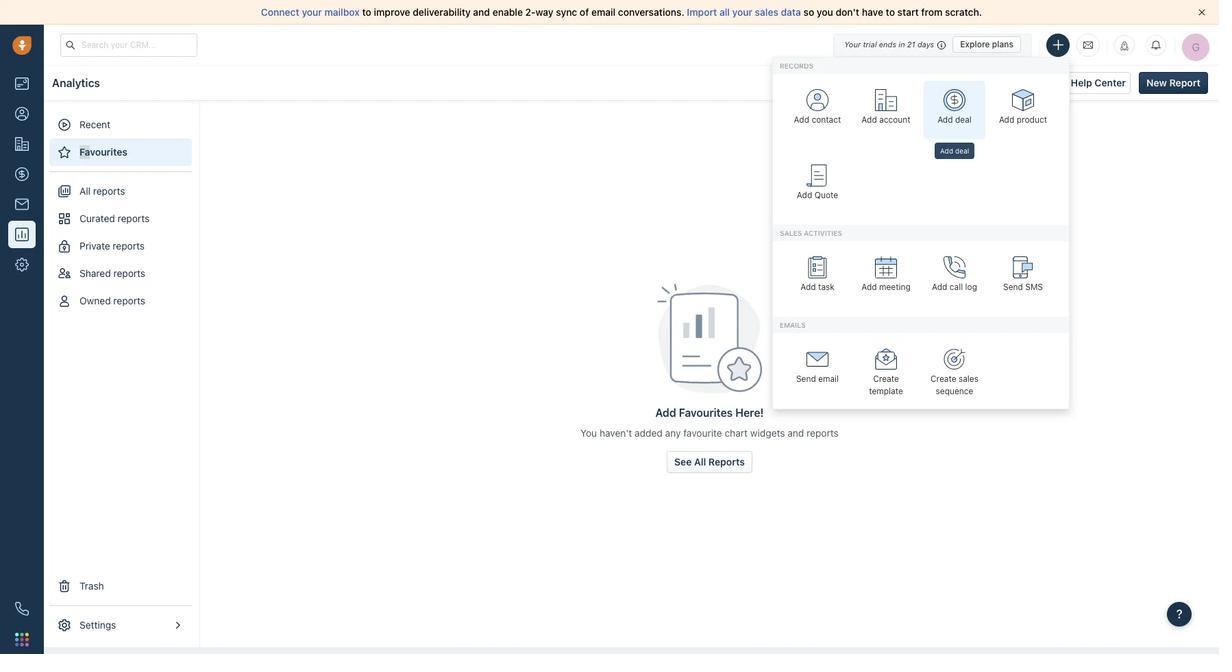 Task type: vqa. For each thing, say whether or not it's contained in the screenshot.
Add deal tooltip
yes



Task type: describe. For each thing, give the bounding box(es) containing it.
add for add task link
[[801, 282, 816, 292]]

and
[[473, 6, 490, 18]]

ends
[[879, 40, 897, 49]]

sales inside 'create sales sequence'
[[959, 374, 979, 384]]

create for create template
[[874, 374, 899, 384]]

1 to from the left
[[362, 6, 371, 18]]

add task link
[[787, 248, 849, 306]]

improve
[[374, 6, 410, 18]]

add deal inside tooltip
[[941, 147, 970, 155]]

0 horizontal spatial email
[[592, 6, 616, 18]]

start
[[898, 6, 919, 18]]

mailbox
[[325, 6, 360, 18]]

data
[[781, 6, 801, 18]]

add quote
[[797, 190, 839, 200]]

emails
[[780, 321, 806, 329]]

menu containing add contact
[[773, 57, 1070, 410]]

template
[[869, 386, 903, 396]]

sync
[[556, 6, 577, 18]]

all
[[720, 6, 730, 18]]

account
[[880, 114, 911, 125]]

don't
[[836, 6, 860, 18]]

add inside tooltip
[[941, 147, 954, 155]]

sms
[[1026, 282, 1043, 292]]

close image
[[1199, 9, 1206, 16]]

what's new image
[[1120, 41, 1130, 50]]

add call log
[[932, 282, 978, 292]]

add product
[[999, 114, 1048, 125]]

days
[[918, 40, 935, 49]]

of
[[580, 6, 589, 18]]

add deal inside "link"
[[938, 114, 972, 125]]

deliverability
[[413, 6, 471, 18]]

Search your CRM... text field
[[60, 33, 197, 57]]

add call log link
[[924, 248, 986, 306]]

2 your from the left
[[733, 6, 753, 18]]

add contact link
[[787, 81, 849, 139]]

activities
[[804, 229, 843, 237]]

phone image
[[15, 602, 29, 616]]

scratch.
[[946, 6, 982, 18]]

log
[[966, 282, 978, 292]]

send sms link
[[993, 248, 1054, 306]]

have
[[862, 6, 884, 18]]

explore plans link
[[953, 36, 1022, 53]]

send email link
[[787, 340, 849, 399]]

2-
[[526, 6, 536, 18]]

your
[[845, 40, 861, 49]]

add product link
[[993, 81, 1054, 139]]

add for add meeting 'link'
[[862, 282, 877, 292]]

add task
[[801, 282, 835, 292]]



Task type: locate. For each thing, give the bounding box(es) containing it.
your trial ends in 21 days
[[845, 40, 935, 49]]

add for add product link
[[999, 114, 1015, 125]]

add left quote
[[797, 190, 813, 200]]

trial
[[863, 40, 877, 49]]

add left product
[[999, 114, 1015, 125]]

send email image
[[1084, 39, 1093, 51]]

email right "of"
[[592, 6, 616, 18]]

0 horizontal spatial create
[[874, 374, 899, 384]]

1 horizontal spatial create
[[931, 374, 957, 384]]

1 horizontal spatial sales
[[959, 374, 979, 384]]

add for add contact link
[[794, 114, 810, 125]]

1 vertical spatial add deal
[[941, 147, 970, 155]]

quote
[[815, 190, 839, 200]]

send email
[[797, 374, 839, 384]]

sales
[[780, 229, 802, 237]]

create sales sequence link
[[924, 340, 986, 399]]

create template
[[869, 374, 903, 396]]

your
[[302, 6, 322, 18], [733, 6, 753, 18]]

send left "sms"
[[1004, 282, 1023, 292]]

product
[[1017, 114, 1048, 125]]

add inside "link"
[[938, 114, 953, 125]]

add deal
[[938, 114, 972, 125], [941, 147, 970, 155]]

sales left data
[[755, 6, 779, 18]]

menu
[[773, 57, 1070, 410]]

to
[[362, 6, 371, 18], [886, 6, 895, 18]]

add
[[794, 114, 810, 125], [862, 114, 877, 125], [938, 114, 953, 125], [999, 114, 1015, 125], [941, 147, 954, 155], [797, 190, 813, 200], [801, 282, 816, 292], [862, 282, 877, 292], [932, 282, 948, 292]]

add meeting link
[[856, 248, 917, 306]]

2 create from the left
[[931, 374, 957, 384]]

1 vertical spatial send
[[797, 374, 816, 384]]

0 vertical spatial send
[[1004, 282, 1023, 292]]

add up the add deal tooltip
[[938, 114, 953, 125]]

sales up 'sequence'
[[959, 374, 979, 384]]

connect your mailbox link
[[261, 6, 362, 18]]

email
[[592, 6, 616, 18], [819, 374, 839, 384]]

0 vertical spatial email
[[592, 6, 616, 18]]

1 your from the left
[[302, 6, 322, 18]]

task
[[819, 282, 835, 292]]

you
[[817, 6, 834, 18]]

add left task
[[801, 282, 816, 292]]

1 vertical spatial email
[[819, 374, 839, 384]]

0 horizontal spatial your
[[302, 6, 322, 18]]

2 to from the left
[[886, 6, 895, 18]]

deal down add deal "link" at the right of page
[[956, 147, 970, 155]]

create up 'sequence'
[[931, 374, 957, 384]]

deal inside "link"
[[956, 114, 972, 125]]

send for send email
[[797, 374, 816, 384]]

to left start on the right top of the page
[[886, 6, 895, 18]]

add contact
[[794, 114, 841, 125]]

create template link
[[856, 340, 917, 399]]

add left the call
[[932, 282, 948, 292]]

import
[[687, 6, 717, 18]]

connect your mailbox to improve deliverability and enable 2-way sync of email conversations. import all your sales data so you don't have to start from scratch.
[[261, 6, 982, 18]]

connect
[[261, 6, 299, 18]]

contact
[[812, 114, 841, 125]]

create up the template
[[874, 374, 899, 384]]

so
[[804, 6, 815, 18]]

send for send sms
[[1004, 282, 1023, 292]]

create inside create template
[[874, 374, 899, 384]]

records
[[780, 61, 814, 70]]

add down add deal "link" at the right of page
[[941, 147, 954, 155]]

add account link
[[856, 81, 917, 139]]

1 horizontal spatial your
[[733, 6, 753, 18]]

to right mailbox
[[362, 6, 371, 18]]

import all your sales data link
[[687, 6, 804, 18]]

1 horizontal spatial to
[[886, 6, 895, 18]]

send down the emails
[[797, 374, 816, 384]]

create for create sales sequence
[[931, 374, 957, 384]]

0 horizontal spatial to
[[362, 6, 371, 18]]

send
[[1004, 282, 1023, 292], [797, 374, 816, 384]]

add for add deal "link" at the right of page
[[938, 114, 953, 125]]

send sms
[[1004, 282, 1043, 292]]

sequence
[[936, 386, 974, 396]]

create sales sequence
[[931, 374, 979, 396]]

0 vertical spatial add deal
[[938, 114, 972, 125]]

plans
[[993, 39, 1014, 49]]

0 horizontal spatial send
[[797, 374, 816, 384]]

1 create from the left
[[874, 374, 899, 384]]

add for add call log link
[[932, 282, 948, 292]]

call
[[950, 282, 963, 292]]

way
[[536, 6, 554, 18]]

freshworks switcher image
[[15, 633, 29, 646]]

create inside 'create sales sequence'
[[931, 374, 957, 384]]

0 vertical spatial sales
[[755, 6, 779, 18]]

add left contact
[[794, 114, 810, 125]]

1 horizontal spatial send
[[1004, 282, 1023, 292]]

1 vertical spatial deal
[[956, 147, 970, 155]]

your left mailbox
[[302, 6, 322, 18]]

add quote link
[[787, 156, 849, 214]]

your right all on the right
[[733, 6, 753, 18]]

deal
[[956, 114, 972, 125], [956, 147, 970, 155]]

email left create template
[[819, 374, 839, 384]]

add left account
[[862, 114, 877, 125]]

explore plans
[[961, 39, 1014, 49]]

1 vertical spatial sales
[[959, 374, 979, 384]]

add deal up the add deal tooltip
[[938, 114, 972, 125]]

explore
[[961, 39, 990, 49]]

sales activities
[[780, 229, 843, 237]]

21
[[908, 40, 916, 49]]

sales
[[755, 6, 779, 18], [959, 374, 979, 384]]

deal inside tooltip
[[956, 147, 970, 155]]

enable
[[493, 6, 523, 18]]

conversations.
[[618, 6, 685, 18]]

add deal link
[[924, 81, 986, 139]]

meeting
[[880, 282, 911, 292]]

add meeting
[[862, 282, 911, 292]]

1 horizontal spatial email
[[819, 374, 839, 384]]

0 vertical spatial deal
[[956, 114, 972, 125]]

phone element
[[8, 595, 36, 623]]

0 horizontal spatial sales
[[755, 6, 779, 18]]

add account
[[862, 114, 911, 125]]

add inside 'link'
[[862, 282, 877, 292]]

in
[[899, 40, 905, 49]]

add deal down add deal "link" at the right of page
[[941, 147, 970, 155]]

add for add account link
[[862, 114, 877, 125]]

deal up the add deal tooltip
[[956, 114, 972, 125]]

create
[[874, 374, 899, 384], [931, 374, 957, 384]]

add left the meeting
[[862, 282, 877, 292]]

from
[[922, 6, 943, 18]]

add deal tooltip
[[935, 142, 975, 162]]



